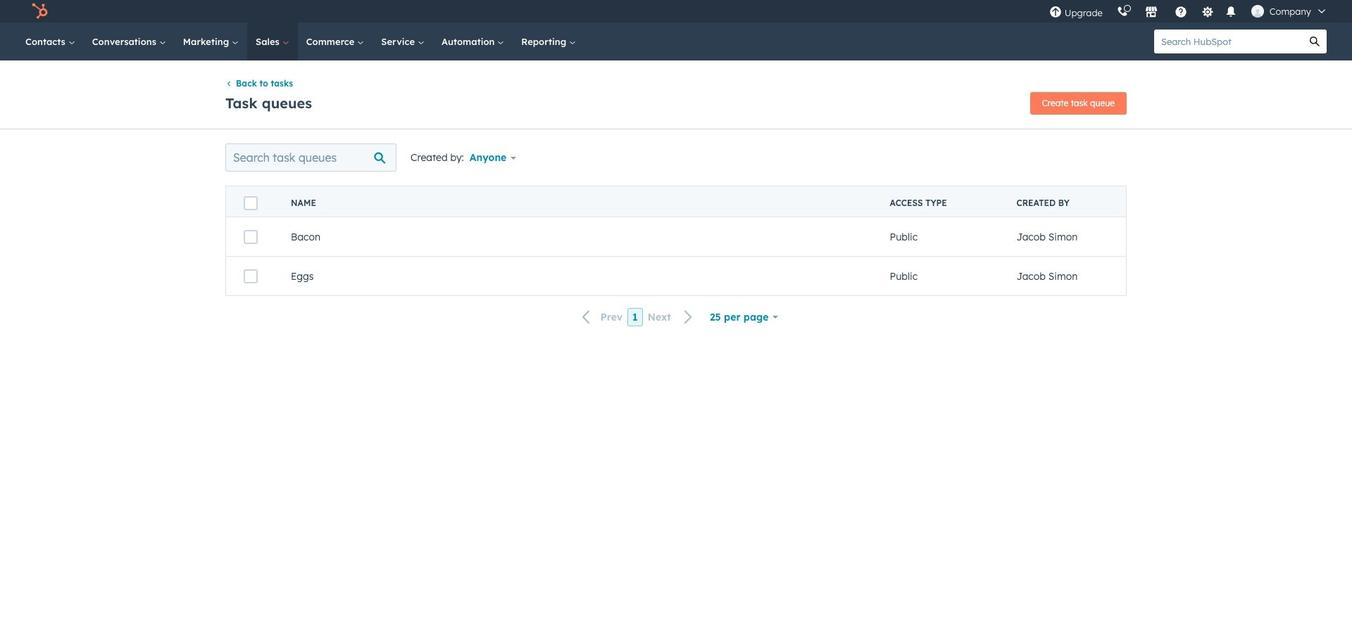 Task type: vqa. For each thing, say whether or not it's contained in the screenshot.
Search HubSpot search field
yes



Task type: describe. For each thing, give the bounding box(es) containing it.
marketplaces image
[[1145, 6, 1158, 19]]



Task type: locate. For each thing, give the bounding box(es) containing it.
jacob simon image
[[1251, 5, 1264, 18]]

Search task queues search field
[[225, 144, 396, 172]]

banner
[[225, 88, 1127, 115]]

pagination navigation
[[574, 308, 701, 327]]

Search HubSpot search field
[[1154, 30, 1303, 54]]

menu
[[1042, 0, 1335, 23]]



